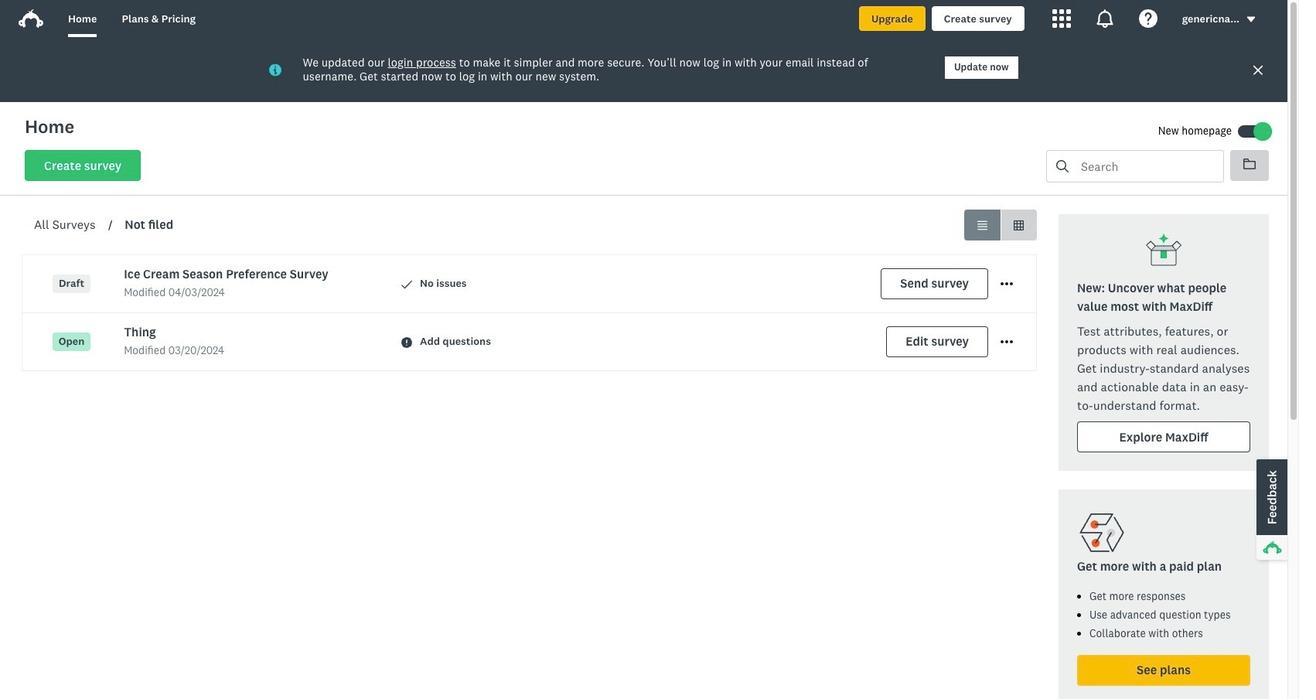 Task type: vqa. For each thing, say whether or not it's contained in the screenshot.
Search text box
yes



Task type: describe. For each thing, give the bounding box(es) containing it.
1 folders image from the top
[[1244, 158, 1257, 170]]

help icon image
[[1139, 9, 1158, 28]]

notification center icon image
[[1096, 9, 1115, 28]]

1 open menu image from the top
[[1001, 283, 1014, 286]]

1 open menu image from the top
[[1001, 278, 1014, 290]]

response based pricing icon image
[[1078, 508, 1127, 558]]



Task type: locate. For each thing, give the bounding box(es) containing it.
2 open menu image from the top
[[1001, 336, 1014, 348]]

0 vertical spatial open menu image
[[1001, 283, 1014, 286]]

search image
[[1057, 160, 1069, 173], [1057, 160, 1069, 173]]

warning image
[[402, 337, 412, 348]]

open menu image
[[1001, 278, 1014, 290], [1001, 341, 1014, 344]]

max diff icon image
[[1146, 233, 1183, 270]]

dropdown arrow icon image
[[1246, 14, 1257, 25], [1248, 17, 1256, 22]]

products icon image
[[1053, 9, 1071, 28], [1053, 9, 1071, 28]]

2 folders image from the top
[[1244, 159, 1257, 169]]

x image
[[1253, 64, 1265, 76]]

1 brand logo image from the top
[[19, 6, 43, 31]]

group
[[965, 210, 1038, 241]]

1 vertical spatial open menu image
[[1001, 341, 1014, 344]]

open menu image
[[1001, 283, 1014, 286], [1001, 336, 1014, 348]]

2 brand logo image from the top
[[19, 9, 43, 28]]

1 vertical spatial open menu image
[[1001, 336, 1014, 348]]

no issues image
[[402, 279, 412, 290]]

0 vertical spatial open menu image
[[1001, 278, 1014, 290]]

brand logo image
[[19, 6, 43, 31], [19, 9, 43, 28]]

Search text field
[[1069, 151, 1224, 182]]

folders image
[[1244, 158, 1257, 170], [1244, 159, 1257, 169]]

2 open menu image from the top
[[1001, 341, 1014, 344]]



